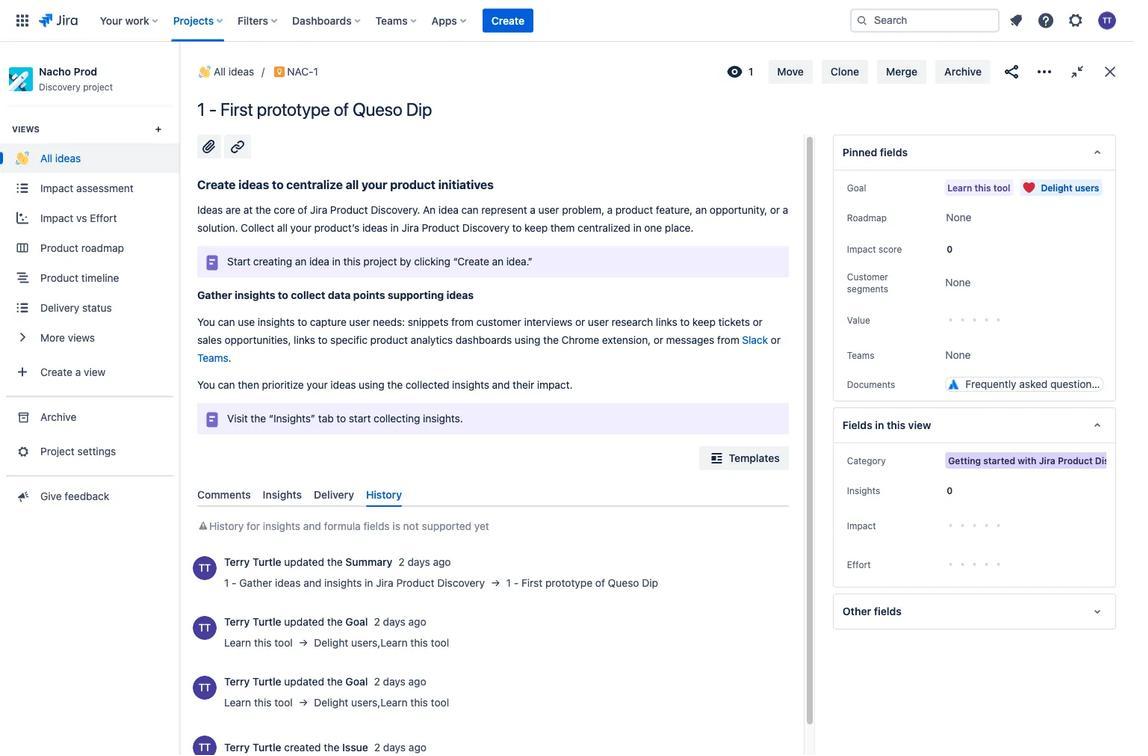 Task type: locate. For each thing, give the bounding box(es) containing it.
terry turtle updated the summary 2 days ago
[[224, 556, 451, 568]]

archive button up project settings button
[[0, 402, 179, 432]]

updated down the 1 - gather ideas and insights in jira product discovery
[[284, 616, 324, 628]]

product timeline
[[40, 271, 119, 284]]

an right 'creating' in the left top of the page
[[295, 255, 307, 268]]

roadmap button
[[843, 209, 892, 227]]

3 updated from the top
[[284, 676, 324, 688]]

share image
[[1003, 63, 1021, 81]]

insights up use
[[235, 289, 276, 301]]

then
[[238, 379, 259, 391]]

teams inside slack or teams .
[[197, 352, 229, 364]]

timeline
[[81, 271, 119, 284]]

goal down the 1 - gather ideas and insights in jira product discovery
[[346, 616, 368, 628]]

0 horizontal spatial insights
[[263, 488, 302, 500]]

0 vertical spatial goal
[[848, 182, 867, 193]]

2 you from the top
[[197, 379, 215, 391]]

terry turtle updated the goal 2 days ago up terry turtle created the issue 2 days ago
[[224, 676, 427, 688]]

to left "capture" on the top of page
[[298, 316, 307, 328]]

teams up documents 'popup button'
[[848, 350, 875, 360]]

1 inside popup button
[[749, 65, 754, 78]]

2 vertical spatial product
[[371, 334, 408, 346]]

the down 'interviews'
[[544, 334, 559, 346]]

1 button
[[722, 60, 760, 84]]

your
[[100, 14, 122, 27]]

the right visit in the bottom left of the page
[[251, 412, 266, 425]]

and
[[492, 379, 510, 391], [303, 520, 321, 532], [304, 577, 322, 589]]

delivery
[[40, 301, 79, 314], [314, 488, 354, 500]]

0 vertical spatial effort
[[90, 212, 117, 224]]

terry turtle created the issue 2 days ago
[[224, 741, 427, 754]]

more views
[[40, 331, 95, 344]]

1 turtle from the top
[[253, 556, 282, 568]]

insights down category dropdown button
[[848, 485, 881, 496]]

project down prod
[[83, 82, 113, 92]]

2 vertical spatial of
[[596, 577, 606, 589]]

customer
[[848, 271, 889, 282]]

none down pinned fields "element"
[[947, 211, 972, 224]]

summary
[[346, 556, 393, 568]]

supporting
[[388, 289, 444, 301]]

search image
[[857, 15, 869, 27]]

roadmap
[[848, 212, 887, 223]]

the up the 1 - gather ideas and insights in jira product discovery
[[327, 556, 343, 568]]

insights inside tab list
[[263, 488, 302, 500]]

ideas down "create
[[447, 289, 474, 301]]

jira down discovery.
[[402, 222, 419, 234]]

filters button
[[233, 9, 283, 33]]

more image
[[1036, 63, 1054, 81]]

effort right vs
[[90, 212, 117, 224]]

create
[[492, 14, 525, 27], [197, 178, 236, 192], [40, 366, 72, 378]]

create a view button
[[0, 357, 179, 387]]

:wave: image
[[199, 66, 211, 78], [16, 151, 29, 165], [16, 151, 29, 165]]

in down summary
[[365, 577, 373, 589]]

0 vertical spatial and
[[492, 379, 510, 391]]

history left for
[[209, 520, 244, 532]]

or right "opportunity,"
[[771, 204, 781, 216]]

1 vertical spatial all
[[277, 222, 288, 234]]

delivery for delivery status
[[40, 301, 79, 314]]

and down terry turtle updated the summary 2 days ago
[[304, 577, 322, 589]]

archive left share image
[[945, 65, 982, 78]]

tab list
[[191, 482, 795, 507]]

1 vertical spatial idea
[[309, 255, 330, 268]]

and left their
[[492, 379, 510, 391]]

an
[[423, 204, 436, 216]]

fields for other fields
[[875, 605, 902, 618]]

discovery inside nacho prod discovery project
[[39, 82, 81, 92]]

teams button up documents 'popup button'
[[843, 346, 880, 364]]

1 - gather ideas and insights in jira product discovery
[[224, 577, 485, 589]]

0 vertical spatial none
[[947, 211, 972, 224]]

2 vertical spatial and
[[304, 577, 322, 589]]

users,learn down the 1 - gather ideas and insights in jira product discovery
[[351, 637, 408, 649]]

the left issue
[[324, 741, 340, 754]]

product timeline link
[[0, 263, 179, 293]]

add attachment image
[[200, 138, 218, 156]]

product up one
[[616, 204, 653, 216]]

fields for pinned fields
[[881, 146, 908, 158]]

archive
[[945, 65, 982, 78], [40, 410, 77, 423]]

ideas inside group
[[55, 152, 81, 164]]

1 vertical spatial history
[[209, 520, 244, 532]]

0 vertical spatial gather
[[197, 289, 232, 301]]

using inside you can use insights to capture user needs: snippets from customer interviews or user research links to keep tickets or sales opportunities, links to specific product analytics dashboards using the chrome extension, or messages from
[[515, 334, 541, 346]]

product up an
[[390, 178, 436, 192]]

1 vertical spatial keep
[[693, 316, 716, 328]]

from up dashboards
[[452, 316, 474, 328]]

1 vertical spatial 0
[[947, 485, 953, 496]]

user up chrome
[[588, 316, 609, 328]]

them
[[551, 222, 575, 234]]

can inside ideas are at the core of jira product discovery. an idea can represent a user problem, a product feature, an opportunity, or a solution. collect all your product's ideas in jira product discovery to keep them centralized in one place.
[[462, 204, 479, 216]]

all ideas inside group
[[40, 152, 81, 164]]

updated down formula
[[284, 556, 324, 568]]

1 vertical spatial goal
[[346, 616, 368, 628]]

teams down sales
[[197, 352, 229, 364]]

0 vertical spatial create
[[492, 14, 525, 27]]

tickets
[[719, 316, 751, 328]]

impact up customer
[[848, 244, 877, 254]]

vs
[[76, 212, 87, 224]]

1 vertical spatial all ideas
[[40, 152, 81, 164]]

1 horizontal spatial first
[[522, 577, 543, 589]]

0 horizontal spatial archive
[[40, 410, 77, 423]]

Search field
[[851, 9, 1000, 33]]

0 horizontal spatial all ideas link
[[0, 143, 179, 173]]

impact inside 'popup button'
[[848, 520, 877, 531]]

effort down impact 'popup button'
[[848, 559, 871, 570]]

product down an
[[422, 222, 460, 234]]

0 down the getting
[[947, 485, 953, 496]]

fields left "is"
[[364, 520, 390, 532]]

tab
[[318, 412, 334, 425]]

keep up messages
[[693, 316, 716, 328]]

1 horizontal spatial all ideas link
[[196, 63, 254, 81]]

1
[[314, 65, 318, 78], [749, 65, 754, 78], [197, 99, 205, 120], [224, 577, 229, 589], [507, 577, 511, 589]]

all ideas link
[[196, 63, 254, 81], [0, 143, 179, 173]]

4 turtle from the top
[[253, 741, 282, 754]]

1 you from the top
[[197, 316, 215, 328]]

first
[[221, 99, 253, 120], [522, 577, 543, 589]]

all down core
[[277, 222, 288, 234]]

terry
[[224, 556, 250, 568], [224, 616, 250, 628], [224, 676, 250, 688], [224, 741, 250, 754]]

0 horizontal spatial all ideas
[[40, 152, 81, 164]]

0 horizontal spatial teams
[[197, 352, 229, 364]]

1 horizontal spatial prototype
[[546, 577, 593, 589]]

all right :wave: image
[[214, 65, 226, 78]]

link issue image
[[229, 138, 247, 156]]

0 vertical spatial fields
[[881, 146, 908, 158]]

2 vertical spatial fields
[[875, 605, 902, 618]]

impact down insights dropdown button on the right bottom of page
[[848, 520, 877, 531]]

1 horizontal spatial of
[[334, 99, 349, 120]]

0 vertical spatial 1 - first prototype of queso dip
[[197, 99, 432, 120]]

0 horizontal spatial view
[[84, 366, 106, 378]]

0 vertical spatial dip
[[406, 99, 432, 120]]

:heart: image
[[1024, 182, 1036, 194], [1024, 182, 1036, 194]]

their
[[513, 379, 535, 391]]

1 vertical spatial all ideas link
[[0, 143, 179, 173]]

3 turtle from the top
[[253, 676, 282, 688]]

opportunities,
[[225, 334, 291, 346]]

project left by at the top of page
[[364, 255, 397, 268]]

an left idea." at left
[[492, 255, 504, 268]]

the up terry turtle created the issue 2 days ago
[[327, 676, 343, 688]]

create a view
[[40, 366, 106, 378]]

1 delight users,learn this tool from the top
[[314, 637, 449, 649]]

impact for impact score
[[848, 244, 877, 254]]

1 vertical spatial you
[[197, 379, 215, 391]]

delight down the 1 - gather ideas and insights in jira product discovery
[[314, 637, 349, 649]]

delivery inside tab list
[[314, 488, 354, 500]]

use
[[238, 316, 255, 328]]

impact up impact vs effort
[[40, 182, 74, 194]]

1 vertical spatial delight users,learn this tool
[[314, 697, 449, 709]]

can for ideas
[[218, 379, 235, 391]]

goal up issue
[[346, 676, 368, 688]]

product inside ideas are at the core of jira product discovery. an idea can represent a user problem, a product feature, an opportunity, or a solution. collect all your product's ideas in jira product discovery to keep them centralized in one place.
[[616, 204, 653, 216]]

1 horizontal spatial all
[[214, 65, 226, 78]]

create inside dropdown button
[[40, 366, 72, 378]]

panel note image
[[203, 411, 221, 429]]

user up specific
[[349, 316, 370, 328]]

0 vertical spatial 0
[[947, 244, 953, 254]]

jira image
[[39, 12, 78, 30], [39, 12, 78, 30]]

2 vertical spatial can
[[218, 379, 235, 391]]

history
[[366, 488, 402, 500], [209, 520, 244, 532]]

views
[[68, 331, 95, 344]]

create right apps 'popup button'
[[492, 14, 525, 27]]

0 vertical spatial you
[[197, 316, 215, 328]]

0 vertical spatial learn this tool
[[948, 182, 1011, 193]]

1 horizontal spatial idea
[[439, 204, 459, 216]]

insights up opportunities,
[[258, 316, 295, 328]]

keep inside you can use insights to capture user needs: snippets from customer interviews or user research links to keep tickets or sales opportunities, links to specific product analytics dashboards using the chrome extension, or messages from
[[693, 316, 716, 328]]

0 horizontal spatial gather
[[197, 289, 232, 301]]

specific
[[331, 334, 368, 346]]

1 vertical spatial delight
[[314, 637, 349, 649]]

"create
[[454, 255, 490, 268]]

a inside dropdown button
[[75, 366, 81, 378]]

1 vertical spatial gather
[[240, 577, 272, 589]]

terry turtle updated the goal 2 days ago
[[224, 616, 427, 628], [224, 676, 427, 688]]

an
[[696, 204, 707, 216], [295, 255, 307, 268], [492, 255, 504, 268]]

0 right score
[[947, 244, 953, 254]]

your inside ideas are at the core of jira product discovery. an idea can represent a user problem, a product feature, an opportunity, or a solution. collect all your product's ideas in jira product discovery to keep them centralized in one place.
[[291, 222, 312, 234]]

0 horizontal spatial keep
[[525, 222, 548, 234]]

your down core
[[291, 222, 312, 234]]

2 horizontal spatial an
[[696, 204, 707, 216]]

0 vertical spatial users,learn
[[351, 637, 408, 649]]

1 vertical spatial archive
[[40, 410, 77, 423]]

insights.
[[423, 412, 463, 425]]

ideas
[[229, 65, 254, 78], [55, 152, 81, 164], [239, 178, 269, 192], [363, 222, 388, 234], [447, 289, 474, 301], [331, 379, 356, 391], [275, 577, 301, 589]]

group
[[0, 105, 179, 396]]

days
[[408, 556, 430, 568], [383, 616, 406, 628], [383, 676, 406, 688], [383, 741, 406, 754]]

insights button
[[843, 481, 885, 499]]

none right customer segments dropdown button
[[946, 276, 972, 289]]

1 horizontal spatial teams button
[[843, 346, 880, 364]]

pinned
[[843, 146, 878, 158]]

0 vertical spatial links
[[656, 316, 678, 328]]

all ideas right :wave: image
[[214, 65, 254, 78]]

insights right comments
[[263, 488, 302, 500]]

to down the represent at the left
[[513, 222, 522, 234]]

from down tickets
[[718, 334, 740, 346]]

all ideas up impact assessment
[[40, 152, 81, 164]]

insights
[[848, 485, 881, 496], [263, 488, 302, 500]]

more
[[40, 331, 65, 344]]

1 horizontal spatial user
[[539, 204, 560, 216]]

impact inside 'link'
[[40, 212, 74, 224]]

1 vertical spatial delivery
[[314, 488, 354, 500]]

0
[[947, 244, 953, 254], [947, 485, 953, 496]]

insights right for
[[263, 520, 301, 532]]

this
[[975, 182, 992, 193], [344, 255, 361, 268], [887, 419, 906, 431], [254, 637, 272, 649], [411, 637, 428, 649], [254, 697, 272, 709], [411, 697, 428, 709]]

0 horizontal spatial project
[[83, 82, 113, 92]]

to up messages
[[681, 316, 690, 328]]

notifications image
[[1008, 12, 1026, 30]]

templates
[[729, 452, 780, 464]]

can down initiatives
[[462, 204, 479, 216]]

delight
[[1042, 182, 1073, 193], [314, 637, 349, 649], [314, 697, 349, 709]]

feedback image
[[15, 489, 30, 504]]

your work button
[[96, 9, 164, 33]]

close image
[[1102, 63, 1120, 81]]

impact inside popup button
[[848, 244, 877, 254]]

impact score
[[848, 244, 903, 254]]

0 vertical spatial project
[[83, 82, 113, 92]]

collapse image
[[1069, 63, 1087, 81]]

product down needs: at the top left of the page
[[371, 334, 408, 346]]

0 horizontal spatial idea
[[309, 255, 330, 268]]

all
[[214, 65, 226, 78], [40, 152, 52, 164]]

the right at
[[256, 204, 271, 216]]

or
[[771, 204, 781, 216], [576, 316, 586, 328], [753, 316, 763, 328], [654, 334, 664, 346], [771, 334, 781, 346]]

teams button left apps
[[371, 9, 423, 33]]

0 vertical spatial all
[[214, 65, 226, 78]]

settings
[[77, 445, 116, 457]]

project
[[83, 82, 113, 92], [364, 255, 397, 268]]

user inside ideas are at the core of jira product discovery. an idea can represent a user problem, a product feature, an opportunity, or a solution. collect all your product's ideas in jira product discovery to keep them centralized in one place.
[[539, 204, 560, 216]]

create inside "button"
[[492, 14, 525, 27]]

score
[[879, 244, 903, 254]]

1 vertical spatial of
[[298, 204, 308, 216]]

2 terry turtle updated the goal 2 days ago from the top
[[224, 676, 427, 688]]

all ideas
[[214, 65, 254, 78], [40, 152, 81, 164]]

0 horizontal spatial first
[[221, 99, 253, 120]]

you inside you can use insights to capture user needs: snippets from customer interviews or user research links to keep tickets or sales opportunities, links to specific product analytics dashboards using the chrome extension, or messages from
[[197, 316, 215, 328]]

create for create
[[492, 14, 525, 27]]

1 vertical spatial updated
[[284, 616, 324, 628]]

ideas down discovery.
[[363, 222, 388, 234]]

learn
[[948, 182, 973, 193], [224, 637, 251, 649], [224, 697, 251, 709]]

1 horizontal spatial links
[[656, 316, 678, 328]]

0 horizontal spatial using
[[359, 379, 385, 391]]

all
[[346, 178, 359, 192], [277, 222, 288, 234]]

you down the teams link at the left of the page
[[197, 379, 215, 391]]

0 vertical spatial from
[[452, 316, 474, 328]]

your up discovery.
[[362, 178, 388, 192]]

settings image
[[1068, 12, 1086, 30]]

to right tab
[[337, 412, 346, 425]]

impact for impact vs effort
[[40, 212, 74, 224]]

0 horizontal spatial teams button
[[371, 9, 423, 33]]

delivery inside 'link'
[[40, 301, 79, 314]]

merge
[[887, 65, 918, 78]]

updated up created
[[284, 676, 324, 688]]

1 horizontal spatial using
[[515, 334, 541, 346]]

insights inside dropdown button
[[848, 485, 881, 496]]

1 vertical spatial 1 - first prototype of queso dip
[[507, 577, 659, 589]]

or up chrome
[[576, 316, 586, 328]]

delivery status link
[[0, 293, 179, 323]]

value
[[848, 315, 871, 325]]

1 vertical spatial create
[[197, 178, 236, 192]]

nac-1 link
[[272, 63, 329, 81]]

using down 'interviews'
[[515, 334, 541, 346]]

or inside slack or teams .
[[771, 334, 781, 346]]

product roadmap
[[40, 241, 124, 254]]

delight users,learn this tool up issue
[[314, 697, 449, 709]]

can inside you can use insights to capture user needs: snippets from customer interviews or user research links to keep tickets or sales opportunities, links to specific product analytics dashboards using the chrome extension, or messages from
[[218, 316, 235, 328]]

delight left users
[[1042, 182, 1073, 193]]

project settings image
[[15, 444, 30, 459]]

0 horizontal spatial create
[[40, 366, 72, 378]]

1 vertical spatial users,learn
[[351, 697, 408, 709]]

gather down for
[[240, 577, 272, 589]]

the left "collected"
[[388, 379, 403, 391]]

collected
[[406, 379, 450, 391]]

1 horizontal spatial view
[[909, 419, 932, 431]]

1 horizontal spatial create
[[197, 178, 236, 192]]

the
[[256, 204, 271, 216], [544, 334, 559, 346], [388, 379, 403, 391], [251, 412, 266, 425], [327, 556, 343, 568], [327, 616, 343, 628], [327, 676, 343, 688], [324, 741, 340, 754]]

users,learn
[[351, 637, 408, 649], [351, 697, 408, 709]]

group containing all ideas
[[0, 105, 179, 396]]

insights down slack or teams .
[[452, 379, 490, 391]]

collect
[[241, 222, 274, 234]]

all right centralize
[[346, 178, 359, 192]]

1 horizontal spatial insights
[[848, 485, 881, 496]]

effort inside 'link'
[[90, 212, 117, 224]]

primary element
[[9, 0, 851, 41]]

1 horizontal spatial queso
[[608, 577, 640, 589]]

impact for impact
[[848, 520, 877, 531]]

product up product's
[[330, 204, 368, 216]]

1 horizontal spatial all ideas
[[214, 65, 254, 78]]

customer segments
[[848, 271, 889, 294]]

jira product discovery navigation element
[[0, 42, 179, 755]]

1 horizontal spatial archive
[[945, 65, 982, 78]]

keep left them
[[525, 222, 548, 234]]

to up core
[[272, 178, 284, 192]]

an right feature, on the right of page
[[696, 204, 707, 216]]

0 horizontal spatial user
[[349, 316, 370, 328]]

banner
[[0, 0, 1135, 42]]

2 vertical spatial updated
[[284, 676, 324, 688]]

getting started with jira product discovery
[[949, 455, 1135, 466]]

or up slack
[[753, 316, 763, 328]]

impact left vs
[[40, 212, 74, 224]]

clone
[[831, 65, 860, 78]]

views
[[12, 124, 40, 134]]

nacho
[[39, 65, 71, 78]]

users
[[1076, 182, 1100, 193]]

all ideas link up impact assessment
[[0, 143, 179, 173]]

0 vertical spatial first
[[221, 99, 253, 120]]

1 vertical spatial view
[[909, 419, 932, 431]]

a right "opportunity,"
[[783, 204, 789, 216]]

0 horizontal spatial history
[[209, 520, 244, 532]]

0 vertical spatial prototype
[[257, 99, 330, 120]]

2 vertical spatial learn
[[224, 697, 251, 709]]

banner containing your work
[[0, 0, 1135, 42]]

archive button left share image
[[936, 60, 991, 84]]

0 vertical spatial of
[[334, 99, 349, 120]]

appswitcher icon image
[[13, 12, 31, 30]]

apps button
[[427, 9, 472, 33]]

the inside ideas are at the core of jira product discovery. an idea can represent a user problem, a product feature, an opportunity, or a solution. collect all your product's ideas in jira product discovery to keep them centralized in one place.
[[256, 204, 271, 216]]

ideas up impact assessment
[[55, 152, 81, 164]]

fields in this view element
[[833, 407, 1117, 443]]



Task type: describe. For each thing, give the bounding box(es) containing it.
impact vs effort
[[40, 212, 117, 224]]

1 vertical spatial fields
[[364, 520, 390, 532]]

1 horizontal spatial 1 - first prototype of queso dip
[[507, 577, 659, 589]]

give feedback
[[40, 490, 109, 502]]

1 vertical spatial none
[[946, 276, 972, 289]]

start
[[349, 412, 371, 425]]

0 vertical spatial product
[[390, 178, 436, 192]]

at
[[244, 204, 253, 216]]

1 vertical spatial prototype
[[546, 577, 593, 589]]

impact score button
[[843, 240, 907, 258]]

2 vertical spatial your
[[307, 379, 328, 391]]

create for create ideas to centralize all your product initiatives
[[197, 178, 236, 192]]

give
[[40, 490, 62, 502]]

1 0 from the top
[[947, 244, 953, 254]]

1 terry from the top
[[224, 556, 250, 568]]

view inside dropdown button
[[84, 366, 106, 378]]

dashboards button
[[288, 9, 367, 33]]

clone button
[[822, 60, 869, 84]]

product's
[[314, 222, 360, 234]]

effort button
[[843, 555, 876, 573]]

jira right with
[[1040, 455, 1056, 466]]

core
[[274, 204, 295, 216]]

a right the represent at the left
[[530, 204, 536, 216]]

the down the 1 - gather ideas and insights in jira product discovery
[[327, 616, 343, 628]]

2 vertical spatial none
[[946, 349, 972, 361]]

customer segments button
[[843, 268, 925, 298]]

pinned fields
[[843, 146, 908, 158]]

help image
[[1038, 12, 1056, 30]]

research
[[612, 316, 654, 328]]

create button
[[483, 9, 534, 33]]

your profile and settings image
[[1099, 12, 1117, 30]]

create ideas to centralize all your product initiatives
[[197, 178, 494, 192]]

2 updated from the top
[[284, 616, 324, 628]]

collecting
[[374, 412, 420, 425]]

1 terry turtle updated the goal 2 days ago from the top
[[224, 616, 427, 628]]

effort inside popup button
[[848, 559, 871, 570]]

1 horizontal spatial from
[[718, 334, 740, 346]]

in down discovery.
[[391, 222, 399, 234]]

to left 'collect'
[[278, 289, 289, 301]]

panel note image
[[203, 254, 221, 272]]

delivery status
[[40, 301, 112, 314]]

getting
[[949, 455, 982, 466]]

1 vertical spatial and
[[303, 520, 321, 532]]

solution.
[[197, 222, 238, 234]]

the inside you can use insights to capture user needs: snippets from customer interviews or user research links to keep tickets or sales opportunities, links to specific product analytics dashboards using the chrome extension, or messages from
[[544, 334, 559, 346]]

analytics
[[411, 334, 453, 346]]

2 horizontal spatial -
[[514, 577, 519, 589]]

jira up product's
[[310, 204, 328, 216]]

insights down terry turtle updated the summary 2 days ago
[[325, 577, 362, 589]]

2 0 from the top
[[947, 485, 953, 496]]

product inside you can use insights to capture user needs: snippets from customer interviews or user research links to keep tickets or sales opportunities, links to specific product analytics dashboards using the chrome extension, or messages from
[[371, 334, 408, 346]]

0 horizontal spatial an
[[295, 255, 307, 268]]

2 vertical spatial delight
[[314, 697, 349, 709]]

teams inside primary element
[[376, 14, 408, 27]]

ideas are at the core of jira product discovery. an idea can represent a user problem, a product feature, an opportunity, or a solution. collect all your product's ideas in jira product discovery to keep them centralized in one place.
[[197, 204, 792, 234]]

you can use insights to capture user needs: snippets from customer interviews or user research links to keep tickets or sales opportunities, links to specific product analytics dashboards using the chrome extension, or messages from
[[197, 316, 766, 346]]

an inside ideas are at the core of jira product discovery. an idea can represent a user problem, a product feature, an opportunity, or a solution. collect all your product's ideas in jira product discovery to keep them centralized in one place.
[[696, 204, 707, 216]]

0 horizontal spatial dip
[[406, 99, 432, 120]]

yet
[[475, 520, 490, 532]]

1 horizontal spatial all
[[346, 178, 359, 192]]

in right fields
[[876, 419, 885, 431]]

0 horizontal spatial prototype
[[257, 99, 330, 120]]

2 terry from the top
[[224, 616, 250, 628]]

in down product's
[[332, 255, 341, 268]]

status
[[82, 301, 112, 314]]

1 vertical spatial learn
[[224, 637, 251, 649]]

of inside ideas are at the core of jira product discovery. an idea can represent a user problem, a product feature, an opportunity, or a solution. collect all your product's ideas in jira product discovery to keep them centralized in one place.
[[298, 204, 308, 216]]

0 horizontal spatial archive button
[[0, 402, 179, 432]]

chrome
[[562, 334, 600, 346]]

1 vertical spatial teams button
[[843, 346, 880, 364]]

customer
[[477, 316, 522, 328]]

centralize
[[287, 178, 343, 192]]

prioritize
[[262, 379, 304, 391]]

0 vertical spatial all ideas
[[214, 65, 254, 78]]

history for history for insights and formula fields is not supported yet
[[209, 520, 244, 532]]

1 horizontal spatial an
[[492, 255, 504, 268]]

1 vertical spatial learn this tool
[[224, 637, 293, 649]]

2 vertical spatial learn this tool
[[224, 697, 293, 709]]

gather insights to collect data points supporting ideas
[[197, 289, 474, 301]]

discovery inside ideas are at the core of jira product discovery. an idea can represent a user problem, a product feature, an opportunity, or a solution. collect all your product's ideas in jira product discovery to keep them centralized in one place.
[[463, 222, 510, 234]]

product right with
[[1059, 455, 1094, 466]]

create for create a view
[[40, 366, 72, 378]]

all inside jira product discovery navigation 'element'
[[40, 152, 52, 164]]

ideas up visit the "insights" tab to start collecting insights.
[[331, 379, 356, 391]]

value button
[[843, 311, 875, 329]]

ideas inside ideas are at the core of jira product discovery. an idea can represent a user problem, a product feature, an opportunity, or a solution. collect all your product's ideas in jira product discovery to keep them centralized in one place.
[[363, 222, 388, 234]]

start
[[227, 255, 251, 268]]

keep inside ideas are at the core of jira product discovery. an idea can represent a user problem, a product feature, an opportunity, or a solution. collect all your product's ideas in jira product discovery to keep them centralized in one place.
[[525, 222, 548, 234]]

idea."
[[507, 255, 533, 268]]

2 delight users,learn this tool from the top
[[314, 697, 449, 709]]

1 horizontal spatial -
[[232, 577, 237, 589]]

to inside ideas are at the core of jira product discovery. an idea can represent a user problem, a product feature, an opportunity, or a solution. collect all your product's ideas in jira product discovery to keep them centralized in one place.
[[513, 222, 522, 234]]

segments
[[848, 283, 889, 294]]

product down not
[[397, 577, 435, 589]]

messages
[[667, 334, 715, 346]]

dashboards
[[456, 334, 512, 346]]

other fields element
[[833, 594, 1117, 630]]

0 vertical spatial your
[[362, 178, 388, 192]]

dashboards
[[292, 14, 352, 27]]

are
[[226, 204, 241, 216]]

.
[[229, 352, 231, 364]]

1 users,learn from the top
[[351, 637, 408, 649]]

current project sidebar image
[[163, 60, 196, 90]]

documents
[[848, 379, 896, 390]]

ideas down terry turtle updated the summary 2 days ago
[[275, 577, 301, 589]]

with
[[1018, 455, 1037, 466]]

for
[[247, 520, 260, 532]]

0 vertical spatial archive button
[[936, 60, 991, 84]]

0 horizontal spatial -
[[209, 99, 217, 120]]

0 vertical spatial archive
[[945, 65, 982, 78]]

comments
[[197, 488, 251, 500]]

pinned fields element
[[833, 135, 1117, 170]]

0 horizontal spatial links
[[294, 334, 315, 346]]

other fields
[[843, 605, 902, 618]]

1 horizontal spatial gather
[[240, 577, 272, 589]]

idea inside ideas are at the core of jira product discovery. an idea can represent a user problem, a product feature, an opportunity, or a solution. collect all your product's ideas in jira product discovery to keep them centralized in one place.
[[439, 204, 459, 216]]

4 terry from the top
[[224, 741, 250, 754]]

product down impact vs effort
[[40, 241, 79, 254]]

1 updated from the top
[[284, 556, 324, 568]]

delivery for delivery
[[314, 488, 354, 500]]

creating
[[253, 255, 292, 268]]

2 vertical spatial goal
[[346, 676, 368, 688]]

2 horizontal spatial user
[[588, 316, 609, 328]]

or inside ideas are at the core of jira product discovery. an idea can represent a user problem, a product feature, an opportunity, or a solution. collect all your product's ideas in jira product discovery to keep them centralized in one place.
[[771, 204, 781, 216]]

you for you can use insights to capture user needs: snippets from customer interviews or user research links to keep tickets or sales opportunities, links to specific product analytics dashboards using the chrome extension, or messages from
[[197, 316, 215, 328]]

impact assessment
[[40, 182, 134, 194]]

tab list containing comments
[[191, 482, 795, 507]]

your work
[[100, 14, 149, 27]]

represent
[[482, 204, 528, 216]]

data
[[328, 289, 351, 301]]

capture
[[310, 316, 347, 328]]

0 vertical spatial delight
[[1042, 182, 1073, 193]]

project
[[40, 445, 75, 457]]

category
[[848, 455, 886, 466]]

ideas up at
[[239, 178, 269, 192]]

2 users,learn from the top
[[351, 697, 408, 709]]

3 terry from the top
[[224, 676, 250, 688]]

nac-
[[287, 65, 314, 78]]

slack
[[743, 334, 769, 346]]

jira down summary
[[376, 577, 394, 589]]

a up centralized
[[608, 204, 613, 216]]

project inside nacho prod discovery project
[[83, 82, 113, 92]]

all inside ideas are at the core of jira product discovery. an idea can represent a user problem, a product feature, an opportunity, or a solution. collect all your product's ideas in jira product discovery to keep them centralized in one place.
[[277, 222, 288, 234]]

1 horizontal spatial dip
[[642, 577, 659, 589]]

history for insights and formula fields is not supported yet
[[209, 520, 490, 532]]

2 turtle from the top
[[253, 616, 282, 628]]

by
[[400, 255, 412, 268]]

goal inside popup button
[[848, 182, 867, 193]]

to down "capture" on the top of page
[[318, 334, 328, 346]]

snippets
[[408, 316, 449, 328]]

:wave: image
[[199, 66, 211, 78]]

or left messages
[[654, 334, 664, 346]]

archive inside jira product discovery navigation 'element'
[[40, 410, 77, 423]]

move
[[778, 65, 804, 78]]

1 vertical spatial first
[[522, 577, 543, 589]]

fields
[[843, 419, 873, 431]]

0 vertical spatial learn
[[948, 182, 973, 193]]

filters
[[238, 14, 268, 27]]

can for capture
[[218, 316, 235, 328]]

category button
[[843, 452, 891, 470]]

you for you can then prioritize your ideas using the collected insights and their impact.
[[197, 379, 215, 391]]

2 horizontal spatial teams
[[848, 350, 875, 360]]

"insights"
[[269, 412, 316, 425]]

2 horizontal spatial of
[[596, 577, 606, 589]]

impact assessment link
[[0, 173, 179, 203]]

feature,
[[656, 204, 693, 216]]

not
[[403, 520, 419, 532]]

editor templates image
[[708, 449, 726, 467]]

0 horizontal spatial from
[[452, 316, 474, 328]]

impact button
[[843, 517, 881, 535]]

issue
[[342, 741, 368, 754]]

impact vs effort link
[[0, 203, 179, 233]]

1 horizontal spatial project
[[364, 255, 397, 268]]

0 vertical spatial queso
[[353, 99, 403, 120]]

ideas right :wave: image
[[229, 65, 254, 78]]

move button
[[769, 60, 813, 84]]

in left one
[[634, 222, 642, 234]]

product up delivery status
[[40, 271, 79, 284]]

insights inside you can use insights to capture user needs: snippets from customer interviews or user research links to keep tickets or sales opportunities, links to specific product analytics dashboards using the chrome extension, or messages from
[[258, 316, 295, 328]]

documents button
[[843, 375, 900, 393]]

impact for impact assessment
[[40, 182, 74, 194]]

history for history
[[366, 488, 402, 500]]

projects button
[[169, 9, 229, 33]]

prod
[[74, 65, 97, 78]]

points
[[353, 289, 385, 301]]

freque
[[1103, 376, 1135, 389]]



Task type: vqa. For each thing, say whether or not it's contained in the screenshot.


